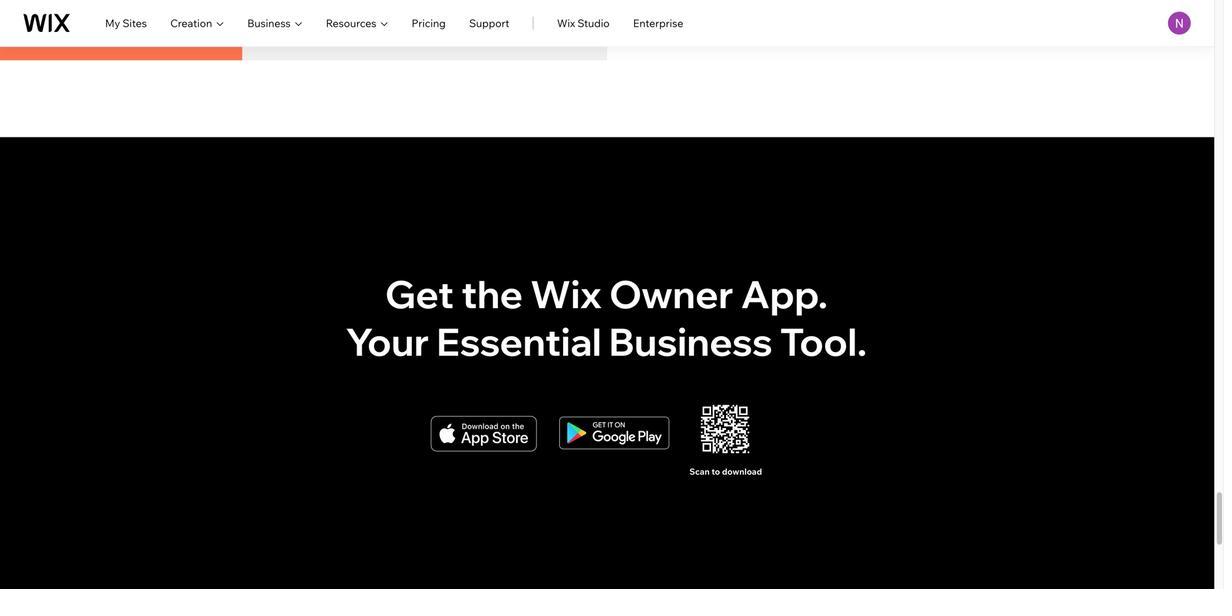 Task type: vqa. For each thing, say whether or not it's contained in the screenshot.
the Enterprise
yes



Task type: describe. For each thing, give the bounding box(es) containing it.
enterprise link
[[633, 15, 684, 31]]

profile image image
[[1169, 12, 1191, 35]]

creation
[[170, 17, 212, 30]]

sites
[[123, 17, 147, 30]]

the
[[461, 270, 523, 318]]

business inside business dropdown button
[[247, 17, 291, 30]]

my sites link
[[105, 15, 147, 31]]

get the wix owner app. your essential business tool.
[[346, 270, 867, 366]]

support link
[[469, 15, 510, 31]]

your
[[346, 318, 429, 366]]

resources
[[326, 17, 377, 30]]

my
[[105, 17, 120, 30]]

scan to download
[[690, 467, 762, 477]]

images showing how members can use the spaces by wix app to connect with a business. image
[[0, 0, 607, 60]]

to
[[712, 467, 720, 477]]

enterprise
[[633, 17, 684, 30]]

get
[[385, 270, 454, 318]]

pricing link
[[412, 15, 446, 31]]



Task type: locate. For each thing, give the bounding box(es) containing it.
wix inside get the wix owner app. your essential business tool.
[[531, 270, 602, 318]]

scan
[[690, 467, 710, 477]]

creation button
[[170, 15, 224, 31]]

get it on google play image
[[551, 414, 678, 453]]

wix studio
[[557, 17, 610, 30]]

1 vertical spatial business
[[609, 318, 773, 366]]

wix studio link
[[557, 15, 610, 31]]

0 vertical spatial business
[[247, 17, 291, 30]]

wix inside wix studio link
[[557, 17, 575, 30]]

1 vertical spatial wix
[[531, 270, 602, 318]]

owner
[[610, 270, 734, 318]]

0 horizontal spatial business
[[247, 17, 291, 30]]

owner app qr code image
[[701, 405, 750, 454], [701, 405, 750, 454]]

tool.
[[780, 318, 867, 366]]

download on the app store image
[[421, 415, 545, 454]]

my sites
[[105, 17, 147, 30]]

wix
[[557, 17, 575, 30], [531, 270, 602, 318]]

1 horizontal spatial business
[[609, 318, 773, 366]]

resources button
[[326, 15, 388, 31]]

app.
[[741, 270, 828, 318]]

support
[[469, 17, 510, 30]]

pricing
[[412, 17, 446, 30]]

business inside get the wix owner app. your essential business tool.
[[609, 318, 773, 366]]

essential
[[437, 318, 602, 366]]

studio
[[578, 17, 610, 30]]

0 vertical spatial wix
[[557, 17, 575, 30]]

business
[[247, 17, 291, 30], [609, 318, 773, 366]]

business button
[[247, 15, 303, 31]]

download
[[722, 467, 762, 477]]



